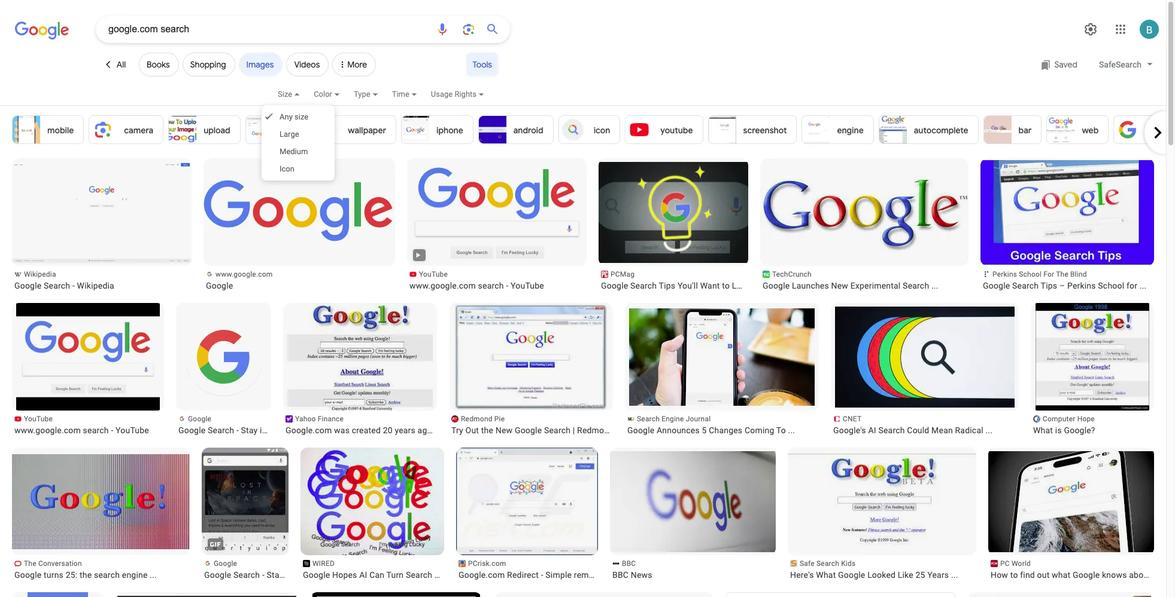 Task type: locate. For each thing, give the bounding box(es) containing it.
icon link
[[558, 116, 620, 144]]

news
[[631, 571, 652, 581]]

click to view animated gif tooltip
[[207, 536, 224, 554]]

1 horizontal spatial www.google.com
[[215, 271, 273, 279]]

0 horizontal spatial www.google.com search - youtube
[[14, 426, 149, 436]]

None search field
[[0, 15, 510, 43]]

bbc up the bbc news
[[622, 560, 636, 569]]

1 horizontal spatial google.com
[[459, 571, 505, 581]]

0 horizontal spatial to
[[722, 281, 730, 291]]

1 horizontal spatial with
[[333, 571, 349, 581]]

1 vertical spatial search
[[83, 426, 109, 436]]

1 vertical spatial bbc
[[612, 571, 629, 581]]

like
[[898, 571, 913, 581]]

1 vertical spatial what
[[816, 571, 836, 581]]

0 vertical spatial in
[[260, 426, 267, 436]]

youtube
[[660, 125, 693, 136]]

the left "conversation"
[[24, 560, 36, 569]]

0 vertical spatial what
[[1033, 426, 1053, 436]]

google search - stay in the know with your google app element down wired
[[204, 570, 358, 581]]

ai
[[868, 426, 876, 436], [359, 571, 367, 581]]

bbc for bbc news
[[612, 571, 629, 581]]

www.google.com search - youtube image
[[407, 162, 587, 263], [16, 303, 160, 411]]

google turns 25: the search engine ...
[[14, 571, 157, 581]]

google element
[[206, 281, 393, 292]]

try out the new google search | redmond pie
[[451, 426, 628, 436]]

ai right google's
[[868, 426, 876, 436]]

what down safe search kids
[[816, 571, 836, 581]]

1 vertical spatial google search - stay in the know with your google app image
[[202, 448, 289, 598]]

0 vertical spatial to
[[722, 281, 730, 291]]

any size link
[[262, 108, 335, 126]]

0 horizontal spatial google.com
[[286, 426, 332, 436]]

1 vertical spatial new
[[495, 426, 513, 436]]

turns
[[44, 571, 63, 581]]

is
[[1055, 426, 1062, 436]]

1 horizontal spatial to
[[1010, 571, 1018, 581]]

0 vertical spatial ai
[[868, 426, 876, 436]]

into
[[434, 571, 449, 581]]

color button
[[314, 88, 354, 108]]

1 horizontal spatial know
[[309, 571, 330, 581]]

1 vertical spatial redmond
[[577, 426, 614, 436]]

google.com was created 20 years ago — here's what it looked like when it  first launched image
[[287, 303, 433, 418]]

ai left can
[[359, 571, 367, 581]]

search inside google announces 5 changes coming to ... list item
[[637, 415, 660, 424]]

google turns 25: the search engine revolutionised how we access  information, but will it survive ai? image
[[3, 455, 194, 550]]

1 vertical spatial know
[[309, 571, 330, 581]]

- for www.google.com search - youtube image in list item
[[111, 426, 113, 436]]

list containing mobile
[[12, 116, 1175, 144]]

with for google search - stay in the know with your google app element associated with google search - stay in the know with ... list item to the bottom
[[333, 571, 349, 581]]

with down yahoo finance at the left bottom of the page
[[307, 426, 323, 436]]

created
[[352, 426, 381, 436]]

www.google.com search - youtube for top www.google.com search - youtube element
[[409, 281, 544, 291]]

google.com for google.com redirect - simple removal ...
[[459, 571, 505, 581]]

click to view animated gif image
[[207, 536, 224, 554]]

1 vertical spatial google search - stay in the know with ...
[[204, 571, 358, 581]]

1 vertical spatial google.com
[[459, 571, 505, 581]]

google search tips – perkins school for ...
[[983, 281, 1147, 291]]

finance
[[318, 415, 344, 424]]

stay for google search - stay in the know with your google app element related to the topmost google search - stay in the know with ... list item
[[241, 426, 258, 436]]

google hopes ai can turn search into a conversation | wired element
[[303, 570, 465, 581]]

0 vertical spatial google search - stay in the know with your google app element
[[178, 426, 332, 436]]

what is google?
[[1033, 426, 1095, 436]]

tips down for
[[1041, 281, 1057, 291]]

large
[[280, 130, 299, 139]]

google search - wikipedia
[[14, 281, 114, 291]]

2 horizontal spatial www.google.com
[[409, 281, 476, 291]]

google search - stay in the know with ... down yahoo
[[178, 426, 332, 436]]

people can now get contact info cut from google search results - bbc news element
[[612, 570, 773, 581]]

1 vertical spatial www.google.com search - youtube image
[[16, 303, 160, 411]]

to inside list item
[[1010, 571, 1018, 581]]

1 vertical spatial school
[[1098, 281, 1124, 291]]

google search - stay in the know with your google app element for google search - stay in the know with ... list item to the bottom
[[204, 570, 358, 581]]

... inside google hopes ai can turn search into a conversation | wired element
[[458, 571, 465, 581]]

cnet
[[843, 415, 862, 424]]

1 vertical spatial the
[[24, 560, 36, 569]]

0 horizontal spatial www.google.com search - youtube image
[[16, 303, 160, 411]]

redmond right | on the left bottom
[[577, 426, 614, 436]]

0 vertical spatial www.google.com search - youtube
[[409, 281, 544, 291]]

search for top www.google.com search - youtube element
[[478, 281, 504, 291]]

1 vertical spatial www.google.com search - youtube element
[[14, 426, 162, 436]]

5
[[702, 426, 707, 436]]

0 vertical spatial stay
[[241, 426, 258, 436]]

videos link
[[286, 53, 329, 77]]

techcrunch
[[772, 271, 812, 279]]

- inside list item
[[541, 571, 543, 581]]

with for google search - stay in the know with your google app element related to the topmost google search - stay in the know with ... list item
[[307, 426, 323, 436]]

0 horizontal spatial stay
[[241, 426, 258, 436]]

how to find out what google knows about you | pcworld image
[[982, 452, 1162, 553]]

1 vertical spatial ai
[[359, 571, 367, 581]]

in for google search - stay in the know with your google app element associated with google search - stay in the know with ... list item to the bottom
[[286, 571, 292, 581]]

camera
[[124, 125, 153, 136]]

here's what google looked like 25 years ago | safer search element
[[790, 570, 974, 581]]

... inside google's ai search could mean radical changes for your internet experience  - cnet element
[[986, 426, 993, 436]]

0 horizontal spatial the
[[24, 560, 36, 569]]

saved
[[1054, 59, 1077, 70]]

0 vertical spatial google search - stay in the know with ... list item
[[176, 303, 332, 436]]

google.com inside list item
[[459, 571, 505, 581]]

icon
[[280, 165, 294, 174]]

1 vertical spatial www.google.com search - youtube
[[14, 426, 149, 436]]

try out the new google search | redmond pie element
[[451, 426, 628, 436]]

1 horizontal spatial tips
[[1041, 281, 1057, 291]]

1 horizontal spatial new
[[831, 281, 848, 291]]

search for the leftmost www.google.com search - youtube element
[[83, 426, 109, 436]]

to down pc world
[[1010, 571, 1018, 581]]

0 horizontal spatial wikipedia
[[24, 271, 56, 279]]

1 vertical spatial stay
[[267, 571, 283, 581]]

1 horizontal spatial engine
[[837, 125, 864, 136]]

1 horizontal spatial in
[[286, 571, 292, 581]]

0 horizontal spatial know
[[283, 426, 305, 436]]

0 vertical spatial www.google.com
[[215, 271, 273, 279]]

1 vertical spatial google search - wikipedia image
[[117, 597, 296, 598]]

pie
[[494, 415, 505, 424], [616, 426, 628, 436]]

perkins
[[992, 271, 1017, 279], [1067, 281, 1096, 291]]

google search - stay in the know with ... list item
[[176, 303, 332, 436], [202, 448, 358, 598]]

0 horizontal spatial with
[[307, 426, 323, 436]]

21 google search tips you'll want to learn | pcmag element
[[601, 281, 763, 292]]

google hopes ai can turn search into a conversation | wired image
[[300, 448, 444, 556]]

1 vertical spatial google search - stay in the know with ... list item
[[202, 448, 358, 598]]

google
[[14, 281, 42, 291], [206, 281, 233, 291], [601, 281, 628, 291], [763, 281, 790, 291], [983, 281, 1010, 291], [188, 415, 211, 424], [178, 426, 206, 436], [515, 426, 542, 436], [627, 426, 654, 436], [214, 560, 237, 569], [14, 571, 42, 581], [204, 571, 231, 581], [303, 571, 330, 581], [838, 571, 865, 581], [1073, 571, 1100, 581]]

safe
[[800, 560, 815, 569]]

search
[[478, 281, 504, 291], [83, 426, 109, 436], [94, 571, 120, 581]]

new down redmond pie
[[495, 426, 513, 436]]

0 vertical spatial perkins
[[992, 271, 1017, 279]]

1 horizontal spatial the
[[1056, 271, 1068, 279]]

google search - stay in the know with your google app element down yahoo
[[178, 426, 332, 436]]

to
[[722, 281, 730, 291], [1010, 571, 1018, 581]]

google search - stay in the know with your google app element for the topmost google search - stay in the know with ... list item
[[178, 426, 332, 436]]

google launches new experimental search features for tracking your online  purchases, reservations & events from gmail | techcrunch element
[[763, 281, 966, 292]]

size
[[295, 113, 308, 122]]

engine
[[662, 415, 684, 424]]

2 vertical spatial www.google.com
[[14, 426, 81, 436]]

google search tips – perkins school for the blind image
[[980, 160, 1154, 265]]

0 horizontal spatial what
[[816, 571, 836, 581]]

engine inside list item
[[122, 571, 148, 581]]

0 vertical spatial www.google.com search - youtube element
[[409, 281, 584, 292]]

0 vertical spatial www.google.com search - youtube list item
[[407, 159, 587, 292]]

any
[[280, 113, 293, 122]]

www.google.com for the right www.google.com search - youtube list item
[[409, 281, 476, 291]]

pc
[[1000, 560, 1010, 569]]

0 vertical spatial know
[[283, 426, 305, 436]]

1 horizontal spatial stay
[[267, 571, 283, 581]]

size
[[278, 90, 292, 99]]

0 horizontal spatial new
[[495, 426, 513, 436]]

google search - stay in the know with your google app image
[[181, 314, 267, 400], [202, 448, 289, 598]]

redmond pie
[[461, 415, 505, 424]]

0 vertical spatial google.com
[[286, 426, 332, 436]]

medium
[[280, 147, 308, 156]]

new right launches on the right top of the page
[[831, 281, 848, 291]]

0 vertical spatial list
[[12, 116, 1175, 144]]

... inside google.com was created 20 years ago — here's what it looked like when it  first launched element
[[434, 426, 441, 436]]

click for video information image
[[413, 251, 422, 260]]

with down wired
[[333, 571, 349, 581]]

upload
[[204, 125, 230, 136]]

usage
[[431, 90, 453, 99]]

know
[[283, 426, 305, 436], [309, 571, 330, 581]]

bbc inside 'people can now get contact info cut from google search results - bbc news' element
[[612, 571, 629, 581]]

www.google.com search - youtube list item
[[407, 159, 587, 292], [12, 303, 164, 436]]

bar link
[[983, 116, 1042, 144]]

announces
[[657, 426, 700, 436]]

www.google.com search - youtube image for the right www.google.com search - youtube list item
[[407, 162, 587, 263]]

know down yahoo
[[283, 426, 305, 436]]

bbc left news
[[612, 571, 629, 581]]

google.com down pcrisk.com
[[459, 571, 505, 581]]

www.google.com inside google list item
[[215, 271, 273, 279]]

1 vertical spatial wikipedia
[[77, 281, 114, 291]]

what
[[1033, 426, 1053, 436], [816, 571, 836, 581]]

0 vertical spatial bbc
[[622, 560, 636, 569]]

2 tips from the left
[[1041, 281, 1057, 291]]

1 tips from the left
[[659, 281, 675, 291]]

0 vertical spatial google search - wikipedia image
[[12, 162, 192, 263]]

0 horizontal spatial pie
[[494, 415, 505, 424]]

bar
[[1019, 125, 1032, 136]]

the inside list item
[[24, 560, 36, 569]]

0 horizontal spatial engine
[[122, 571, 148, 581]]

- for google search - wikipedia image to the top
[[72, 281, 75, 291]]

0 horizontal spatial www.google.com
[[14, 426, 81, 436]]

you'll
[[678, 281, 698, 291]]

0 horizontal spatial redmond
[[461, 415, 492, 424]]

www.google.com search - youtube
[[409, 281, 544, 291], [14, 426, 149, 436]]

1 vertical spatial list
[[3, 159, 1166, 598]]

school left the for
[[1098, 281, 1124, 291]]

logo
[[281, 125, 298, 136]]

1 horizontal spatial what
[[1033, 426, 1053, 436]]

1 vertical spatial www.google.com
[[409, 281, 476, 291]]

safe search kids
[[800, 560, 856, 569]]

click for video information tooltip
[[413, 251, 423, 260]]

2 vertical spatial search
[[94, 571, 120, 581]]

google.com inside list item
[[286, 426, 332, 436]]

... inside google announces 5 changes coming to mobile search element
[[788, 426, 795, 436]]

bbc for bbc
[[622, 560, 636, 569]]

0 horizontal spatial tips
[[659, 281, 675, 291]]

search by image image
[[462, 22, 476, 37]]

youtube
[[419, 271, 448, 279], [511, 281, 544, 291], [24, 415, 53, 424], [116, 426, 149, 436]]

mean
[[931, 426, 953, 436]]

google search - stay in the know with your google app element
[[178, 426, 332, 436], [204, 570, 358, 581]]

perkins down blind
[[1067, 281, 1096, 291]]

redmond up out
[[461, 415, 492, 424]]

0 vertical spatial google search - stay in the know with your google app image
[[181, 314, 267, 400]]

1 vertical spatial with
[[333, 571, 349, 581]]

www.google.com for the bottommost www.google.com search - youtube list item
[[14, 426, 81, 436]]

www.google.com search - youtube image inside list item
[[16, 303, 160, 411]]

size button
[[278, 88, 314, 108]]

app
[[1149, 125, 1164, 136]]

0 vertical spatial www.google.com search - youtube image
[[407, 162, 587, 263]]

1 horizontal spatial www.google.com search - youtube element
[[409, 281, 584, 292]]

computer
[[1043, 415, 1075, 424]]

1 horizontal spatial school
[[1098, 281, 1124, 291]]

in
[[260, 426, 267, 436], [286, 571, 292, 581]]

school left for
[[1019, 271, 1042, 279]]

1 vertical spatial engine
[[122, 571, 148, 581]]

www.google.com search - youtube element
[[409, 281, 584, 292], [14, 426, 162, 436]]

0 horizontal spatial ai
[[359, 571, 367, 581]]

the
[[1056, 271, 1068, 279], [24, 560, 36, 569]]

1 horizontal spatial www.google.com search - youtube
[[409, 281, 544, 291]]

to right want
[[722, 281, 730, 291]]

the up –
[[1056, 271, 1068, 279]]

0 vertical spatial the
[[1056, 271, 1068, 279]]

0 horizontal spatial school
[[1019, 271, 1042, 279]]

conversation
[[38, 560, 82, 569]]

knows
[[1102, 571, 1127, 581]]

list
[[12, 116, 1175, 144], [3, 159, 1166, 598]]

0 vertical spatial wikipedia
[[24, 271, 56, 279]]

here's what google looked like 25 years ago | safer search image
[[788, 454, 976, 551]]

tips for –
[[1041, 281, 1057, 291]]

0 horizontal spatial in
[[260, 426, 267, 436]]

the
[[269, 426, 281, 436], [481, 426, 493, 436], [80, 571, 92, 581], [295, 571, 307, 581]]

1 horizontal spatial ai
[[868, 426, 876, 436]]

screenshot link
[[708, 116, 797, 144]]

saved link
[[1035, 53, 1083, 77]]

google search - stay in the know with ... down wired
[[204, 571, 358, 581]]

0 vertical spatial search
[[478, 281, 504, 291]]

1 vertical spatial pie
[[616, 426, 628, 436]]

google.com down yahoo
[[286, 426, 332, 436]]

google hopes ai can turn search into a ... list item
[[300, 448, 465, 581]]

google announces 5 changes coming to ... list item
[[625, 303, 819, 436]]

pie right | on the left bottom
[[616, 426, 628, 436]]

stay for google search - stay in the know with your google app element associated with google search - stay in the know with ... list item to the bottom
[[267, 571, 283, 581]]

0 vertical spatial with
[[307, 426, 323, 436]]

1 horizontal spatial wikipedia
[[77, 281, 114, 291]]

25:
[[66, 571, 77, 581]]

list item
[[494, 593, 714, 598]]

... inside how to find out what google knows about you | pcworld element
[[1153, 571, 1160, 581]]

know down wired
[[309, 571, 330, 581]]

search inside here's what google looked like 25 years ... list item
[[816, 560, 839, 569]]

mobile link
[[12, 116, 84, 144]]

for
[[1043, 271, 1054, 279]]

0 vertical spatial redmond
[[461, 415, 492, 424]]

new
[[831, 281, 848, 291], [495, 426, 513, 436]]

google turns 25: the search engine revolutionised how we access  information, but will it survive ai? element
[[14, 570, 187, 581]]

pcrisk.com
[[468, 560, 506, 569]]

... inside "here's what google looked like 25 years ago | safer search" element
[[951, 571, 958, 581]]

google search - wikipedia list item
[[12, 159, 192, 292]]

world
[[1012, 560, 1031, 569]]

know for google search - stay in the know with your google app element associated with google search - stay in the know with ... list item to the bottom
[[309, 571, 330, 581]]

pie up try out the new google search | redmond pie element
[[494, 415, 505, 424]]

what left is
[[1033, 426, 1053, 436]]

1 vertical spatial to
[[1010, 571, 1018, 581]]

google search - wikipedia image
[[12, 162, 192, 263], [117, 597, 296, 598]]

0 horizontal spatial www.google.com search - youtube list item
[[12, 303, 164, 436]]

list containing google search - wikipedia
[[3, 159, 1166, 598]]

tips left you'll
[[659, 281, 675, 291]]

google's ai search could mean radical ... list item
[[831, 303, 1019, 436]]

1 horizontal spatial perkins
[[1067, 281, 1096, 291]]

shopping
[[190, 59, 226, 70]]

1 horizontal spatial pie
[[616, 426, 628, 436]]

google announces 5 changes coming to ...
[[627, 426, 795, 436]]

here's what google looked like 25 years ... list item
[[788, 448, 976, 581]]

google.com was created 20 years ago — here's what it looked like when it  first launched element
[[286, 426, 441, 436]]

1 vertical spatial google search - stay in the know with your google app element
[[204, 570, 358, 581]]

perkins left for
[[992, 271, 1017, 279]]

google.com redirect - simple removal ... list item
[[456, 448, 614, 581]]

1 horizontal spatial redmond
[[577, 426, 614, 436]]

screenshot
[[743, 125, 787, 136]]

autocomplete
[[914, 125, 968, 136]]

google launches new experimental search ...
[[763, 281, 938, 291]]

all
[[117, 59, 126, 70]]

can
[[369, 571, 384, 581]]



Task type: describe. For each thing, give the bounding box(es) containing it.
what inside list item
[[1033, 426, 1053, 436]]

autocomplete link
[[879, 116, 978, 144]]

how to find out what google knows about ... list item
[[982, 448, 1162, 581]]

google.com redirect - simple removal instructions, search engine fix  (updated) image
[[456, 448, 598, 556]]

books
[[147, 59, 170, 70]]

android link
[[478, 116, 553, 144]]

search engine journal
[[637, 415, 711, 424]]

0 vertical spatial school
[[1019, 271, 1042, 279]]

google search - stay in the know with your google app image for google search - stay in the know with your google app element related to the topmost google search - stay in the know with ... list item
[[181, 314, 267, 400]]

could
[[907, 426, 929, 436]]

time
[[392, 90, 409, 99]]

computer hope
[[1043, 415, 1095, 424]]

- for google search - stay in the know with your google app element associated with google search - stay in the know with ... list item to the bottom google search - stay in the know with your google app image
[[262, 571, 265, 581]]

wallpaper
[[348, 125, 386, 136]]

Search text field
[[108, 19, 428, 40]]

- for google.com redirect - simple removal instructions, search engine fix  (updated) image
[[541, 571, 543, 581]]

google hopes ai can turn search into a ...
[[303, 571, 465, 581]]

want
[[700, 281, 720, 291]]

tools button
[[467, 53, 498, 77]]

years
[[927, 571, 949, 581]]

out
[[1037, 571, 1050, 581]]

to
[[776, 426, 786, 436]]

the inside google search tips – perkins school for ... list item
[[1056, 271, 1068, 279]]

- for google search - stay in the know with your google app image for google search - stay in the know with your google app element related to the topmost google search - stay in the know with ... list item
[[236, 426, 239, 436]]

youtube link
[[625, 116, 703, 144]]

... inside google.com redirect - simple removal instructions, search engine fix  (updated) element
[[607, 571, 614, 581]]

... inside the google launches new experimental search features for tracking your online  purchases, reservations & events from gmail | techcrunch element
[[931, 281, 938, 291]]

to inside list item
[[722, 281, 730, 291]]

a
[[451, 571, 456, 581]]

people can now get contact info cut from google search results - bbc news image
[[600, 452, 780, 553]]

google search tips you'll want to learn ... list item
[[585, 159, 765, 292]]

next image
[[1146, 121, 1170, 145]]

google list item
[[204, 159, 395, 292]]

icon link
[[262, 160, 335, 178]]

icon
[[594, 125, 610, 136]]

google announces 5 changes coming to mobile search image
[[629, 309, 815, 406]]

google.com was created 20 years ago ... list item
[[283, 303, 441, 436]]

experimental
[[850, 281, 901, 291]]

what is google? list item
[[1031, 303, 1154, 436]]

... inside google search tips – perkins school for the blind element
[[1140, 281, 1147, 291]]

google's ai search could mean radical changes for your internet experience  - cnet image
[[835, 307, 1015, 408]]

pc world
[[1000, 560, 1031, 569]]

redirect
[[507, 571, 539, 581]]

google cloud search: smart business database | google workspace image
[[312, 593, 480, 598]]

google search: 12 expert tips to search faster and more strategically image
[[971, 597, 1151, 598]]

web link
[[1047, 116, 1109, 144]]

years
[[395, 426, 415, 436]]

know for google search - stay in the know with your google app element related to the topmost google search - stay in the know with ... list item
[[283, 426, 305, 436]]

redmond inside try out the new google search | redmond pie element
[[577, 426, 614, 436]]

yahoo finance
[[295, 415, 344, 424]]

what inside list item
[[816, 571, 836, 581]]

0 vertical spatial google search - stay in the know with ...
[[178, 426, 332, 436]]

more
[[347, 59, 367, 70]]

google launches new experimental search features for tracking your online  purchases, reservations & events from gmail | techcrunch image
[[760, 169, 968, 256]]

bbc news list item
[[600, 448, 780, 581]]

google search tips – perkins school for the blind element
[[983, 281, 1152, 292]]

the conversation
[[24, 560, 82, 569]]

1 vertical spatial www.google.com search - youtube list item
[[12, 303, 164, 436]]

... inside google turns 25: the search engine revolutionised how we access  information, but will it survive ai? element
[[150, 571, 157, 581]]

www.google.com search - youtube for the leftmost www.google.com search - youtube element
[[14, 426, 149, 436]]

google announces 5 changes coming to mobile search element
[[627, 426, 816, 436]]

out
[[465, 426, 479, 436]]

time button
[[392, 88, 431, 108]]

google search tips – perkins school for ... list item
[[980, 159, 1154, 292]]

try out the new google search | redmond pie list item
[[449, 303, 628, 436]]

hopes
[[332, 571, 357, 581]]

google.com for google.com was created 20 years ago ...
[[286, 426, 332, 436]]

blind
[[1070, 271, 1087, 279]]

bbc news
[[612, 571, 652, 581]]

more button
[[332, 43, 380, 81]]

25
[[916, 571, 925, 581]]

type button
[[354, 88, 392, 108]]

about
[[1129, 571, 1151, 581]]

google's ai search could mean radical ...
[[833, 426, 993, 436]]

how
[[991, 571, 1008, 581]]

0 vertical spatial pie
[[494, 415, 505, 424]]

in for google search - stay in the know with your google app element related to the topmost google search - stay in the know with ... list item
[[260, 426, 267, 436]]

all link
[[96, 53, 135, 77]]

pcmag
[[611, 271, 635, 279]]

here's what google looked like 25 years ...
[[790, 571, 958, 581]]

for
[[1126, 281, 1137, 291]]

0 horizontal spatial perkins
[[992, 271, 1017, 279]]

google turns 25: the search engine ... list item
[[3, 448, 194, 581]]

upload link
[[168, 116, 240, 144]]

quick settings image
[[1083, 22, 1098, 37]]

google – apps on google play image
[[28, 593, 88, 598]]

ago
[[418, 426, 432, 436]]

large link
[[262, 126, 335, 143]]

books link
[[139, 53, 179, 77]]

0 vertical spatial new
[[831, 281, 848, 291]]

mobile
[[47, 125, 74, 136]]

google image
[[204, 179, 395, 246]]

20
[[383, 426, 393, 436]]

web
[[1082, 125, 1099, 136]]

google search tips you'll want to learn ...
[[601, 281, 763, 291]]

wikipedia inside google search - wikipedia element
[[77, 281, 114, 291]]

was
[[334, 426, 350, 436]]

hope
[[1077, 415, 1095, 424]]

coming
[[745, 426, 774, 436]]

what
[[1052, 571, 1070, 581]]

google?
[[1064, 426, 1095, 436]]

iphone link
[[401, 116, 473, 144]]

tips for you'll
[[659, 281, 675, 291]]

how to find out what google knows about ...
[[991, 571, 1160, 581]]

... inside 21 google search tips you'll want to learn | pcmag element
[[756, 281, 763, 291]]

21 google search tips you'll want to learn | pcmag image
[[585, 162, 765, 263]]

1 vertical spatial perkins
[[1067, 281, 1096, 291]]

turn
[[386, 571, 404, 581]]

find
[[1020, 571, 1035, 581]]

google.com redirect - simple removal instructions, search engine fix  (updated) element
[[459, 570, 614, 581]]

wallpaper link
[[313, 116, 396, 144]]

color
[[314, 90, 332, 99]]

1 horizontal spatial www.google.com search - youtube list item
[[407, 159, 587, 292]]

google.com redirect - simple removal ...
[[459, 571, 614, 581]]

- for the right www.google.com search - youtube list item's www.google.com search - youtube image
[[506, 281, 508, 291]]

more filters element
[[332, 53, 376, 77]]

simple
[[546, 571, 572, 581]]

any size
[[280, 113, 308, 122]]

try out the new google search | redmond pie image
[[453, 303, 609, 411]]

try
[[451, 426, 463, 436]]

what is google? element
[[1033, 426, 1152, 436]]

google search - wikipedia element
[[14, 281, 189, 292]]

google's
[[833, 426, 866, 436]]

google's ai search could mean radical changes for your internet experience  - cnet element
[[833, 426, 1016, 436]]

looked
[[867, 571, 896, 581]]

what is google? image
[[1036, 303, 1149, 411]]

0 horizontal spatial www.google.com search - youtube element
[[14, 426, 162, 436]]

how to find out what google knows about you | pcworld element
[[991, 570, 1160, 581]]

logo link
[[245, 116, 308, 144]]

wired
[[312, 560, 335, 569]]

search inside list item
[[94, 571, 120, 581]]

google launches new experimental search ... list item
[[760, 159, 968, 292]]

tools
[[473, 59, 492, 70]]

google.com was created 20 years ago ...
[[286, 426, 441, 436]]

google search - stay in the know with your google app image for google search - stay in the know with your google app element associated with google search - stay in the know with ... list item to the bottom
[[202, 448, 289, 598]]

shopping link
[[182, 53, 235, 77]]

www.google.com search - youtube image for the bottommost www.google.com search - youtube list item
[[16, 303, 160, 411]]

go to google home image
[[15, 20, 69, 41]]



Task type: vqa. For each thing, say whether or not it's contained in the screenshot.
21 Google Search Tips You'Ll Want To Learn | Pcmag IMAGE
yes



